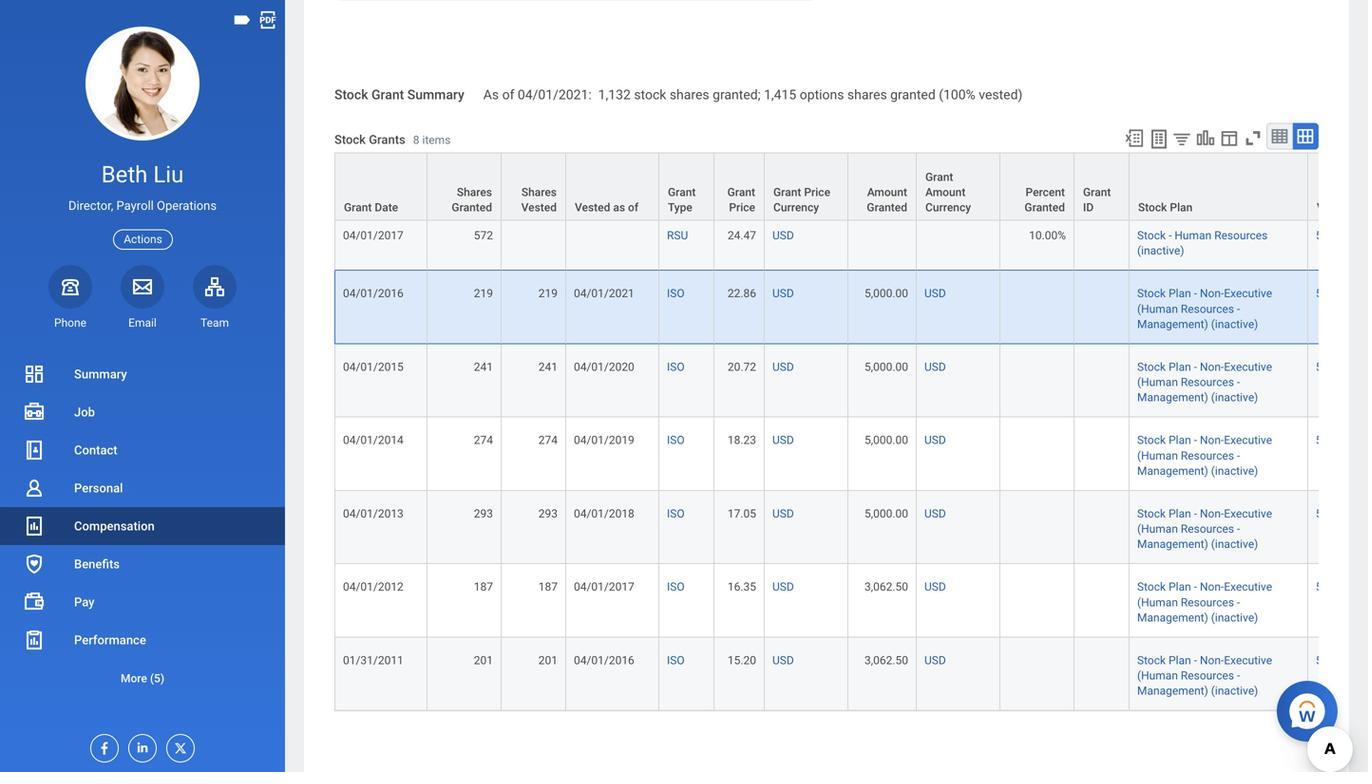 Task type: vqa. For each thing, say whether or not it's contained in the screenshot.


Task type: describe. For each thing, give the bounding box(es) containing it.
5-year, ann link for 22.86
[[1316, 283, 1368, 301]]

3,062.50 for 16.35
[[865, 581, 908, 594]]

compensation image
[[23, 515, 46, 538]]

performance
[[74, 633, 146, 648]]

as
[[613, 201, 625, 214]]

amount granted
[[867, 186, 907, 214]]

572
[[474, 229, 493, 242]]

iso for 04/01/2016
[[667, 654, 685, 667]]

tag image
[[232, 10, 253, 30]]

non- for 15.20
[[1200, 654, 1224, 667]]

human
[[1175, 229, 1212, 242]]

0 horizontal spatial 04/01/2016
[[343, 287, 404, 301]]

(inactive) for 17.05
[[1211, 538, 1258, 551]]

phone beth liu element
[[48, 315, 92, 331]]

04/01/2012
[[343, 581, 404, 594]]

stock - human resources (inactive) link
[[1137, 225, 1268, 258]]

stock grant summary
[[334, 87, 464, 103]]

beth
[[101, 161, 148, 188]]

stock plan - non-executive (human resources - management) (inactive) link for 20.72
[[1137, 357, 1273, 404]]

5-year, ann for 16.35
[[1316, 581, 1368, 594]]

granted for shares
[[452, 201, 492, 214]]

shares granted button
[[428, 153, 501, 220]]

table image
[[1270, 127, 1289, 146]]

payroll
[[116, 199, 154, 213]]

(inactive) for 20.72
[[1211, 391, 1258, 404]]

(human for 16.35
[[1137, 596, 1178, 609]]

- inside the stock - human resources (inactive)
[[1169, 229, 1172, 242]]

1 horizontal spatial 04/01/2016
[[574, 654, 635, 667]]

row containing 04/01/2015
[[334, 344, 1368, 418]]

percent
[[1026, 186, 1065, 199]]

date
[[375, 201, 398, 214]]

iso for 04/01/2021
[[667, 287, 685, 301]]

(human for 18.23
[[1137, 449, 1178, 463]]

year, for 16.35
[[1326, 581, 1350, 594]]

row containing grant amount currency
[[334, 152, 1368, 222]]

vested as of
[[575, 201, 639, 214]]

0 vertical spatial summary
[[407, 87, 464, 103]]

stock for 20.72
[[1137, 361, 1166, 374]]

percent granted button
[[1001, 153, 1074, 220]]

resources for 22.86
[[1181, 302, 1234, 316]]

grant for grant id
[[1083, 186, 1111, 199]]

expand table image
[[1296, 127, 1315, 146]]

compensation
[[74, 519, 155, 534]]

row containing 01/31/2011
[[334, 638, 1368, 711]]

04/01/2021:
[[518, 87, 592, 103]]

5-year, ann link for 24.47
[[1316, 225, 1368, 242]]

iso link for 04/01/2019
[[667, 430, 685, 447]]

row containing 04/01/2016
[[334, 271, 1368, 344]]

compensation link
[[0, 507, 285, 545]]

(5)
[[150, 672, 164, 686]]

summary image
[[23, 363, 46, 386]]

ann for 17.05
[[1353, 507, 1368, 521]]

type
[[668, 201, 693, 214]]

navigation pane region
[[0, 0, 285, 773]]

ann for 15.20
[[1353, 654, 1368, 667]]

amount inside grant amount currency
[[926, 186, 966, 199]]

1 187 from the left
[[474, 581, 493, 594]]

team
[[201, 316, 229, 330]]

actions button
[[113, 230, 173, 250]]

year, for 24.47
[[1326, 229, 1350, 242]]

stock for 24.47
[[1137, 229, 1166, 242]]

vesting sc
[[1317, 201, 1368, 214]]

ann inside row
[[1353, 171, 1368, 184]]

stock plan column header
[[1130, 152, 1308, 222]]

1 219 from the left
[[474, 287, 493, 301]]

5 iso from the top
[[667, 581, 685, 594]]

job link
[[0, 393, 285, 431]]

20.72
[[728, 361, 756, 374]]

grant type
[[668, 186, 696, 214]]

04/01/2014
[[343, 434, 404, 447]]

5-year, ann for 22.86
[[1316, 287, 1368, 301]]

plan for 20.72
[[1169, 361, 1191, 374]]

price for grant price currency
[[804, 186, 831, 199]]

04/01/2021
[[574, 287, 635, 301]]

year, inside 5-year, ann row
[[1326, 171, 1350, 184]]

contact
[[74, 443, 117, 458]]

5,000.00 for 17.05
[[865, 507, 908, 521]]

more (5) button
[[0, 659, 285, 697]]

contact link
[[0, 431, 285, 469]]

granted
[[891, 87, 936, 103]]

stock for 22.86
[[1137, 287, 1166, 301]]

email button
[[121, 265, 164, 331]]

5- for 15.20
[[1316, 654, 1326, 667]]

grant id
[[1083, 186, 1111, 214]]

operations
[[157, 199, 217, 213]]

more
[[121, 672, 147, 686]]

management) for 16.35
[[1137, 611, 1209, 625]]

liu
[[153, 161, 184, 188]]

1,132
[[598, 87, 631, 103]]

year, for 17.05
[[1326, 507, 1350, 521]]

ann for 24.47
[[1353, 229, 1368, 242]]

grant amount currency column header
[[917, 152, 1001, 222]]

grant for grant date
[[344, 201, 372, 214]]

(human for 20.72
[[1137, 376, 1178, 389]]

04/01/2013
[[343, 507, 404, 521]]

executive for 18.23
[[1224, 434, 1273, 447]]

1 201 from the left
[[474, 654, 493, 667]]

performance image
[[23, 629, 46, 652]]

5-year, ann for 24.47
[[1316, 229, 1368, 242]]

plan inside popup button
[[1170, 201, 1193, 214]]

actions
[[124, 233, 162, 246]]

grant type column header
[[659, 152, 715, 222]]

rsu link
[[667, 225, 688, 242]]

1,415
[[764, 87, 797, 103]]

job image
[[23, 401, 46, 424]]

grant price
[[728, 186, 755, 214]]

1 293 from the left
[[474, 507, 493, 521]]

5-year, ann link for 17.05
[[1316, 504, 1368, 521]]

04/01/2018
[[574, 507, 635, 521]]

04/01/2015
[[343, 361, 404, 374]]

ann for 18.23
[[1353, 434, 1368, 447]]

as
[[483, 87, 499, 103]]

iso for 04/01/2019
[[667, 434, 685, 447]]

2 iso link from the top
[[667, 357, 685, 374]]

price for grant price
[[729, 201, 755, 214]]

facebook image
[[91, 735, 112, 756]]

5- for 17.05
[[1316, 507, 1326, 521]]

grant id column header
[[1075, 152, 1130, 222]]

options
[[800, 87, 844, 103]]

sc
[[1359, 201, 1368, 214]]

2 293 from the left
[[539, 507, 558, 521]]

5 iso link from the top
[[667, 577, 685, 594]]

ann for 22.86
[[1353, 287, 1368, 301]]

grant for grant type
[[668, 186, 696, 199]]

team link
[[193, 265, 237, 331]]

phone
[[54, 316, 86, 330]]

stock grant summary element
[[483, 76, 1023, 104]]

stock plan button
[[1130, 153, 1308, 220]]

stock for 17.05
[[1137, 507, 1166, 521]]

5-year, ann row
[[334, 155, 1368, 213]]

5-year, ann link inside row
[[1316, 167, 1368, 184]]

as of 04/01/2021:  1,132 stock shares granted; 1,415 options shares granted (100% vested)
[[483, 87, 1023, 103]]

resources for 16.35
[[1181, 596, 1234, 609]]

amount granted button
[[849, 153, 916, 220]]

grant amount currency button
[[917, 153, 1000, 220]]

non- for 22.86
[[1200, 287, 1224, 301]]

resources for 15.20
[[1181, 669, 1234, 683]]

5-year, ann inside row
[[1316, 171, 1368, 184]]

x image
[[167, 735, 188, 756]]

grant date column header
[[334, 152, 428, 222]]

24.47
[[728, 229, 756, 242]]

stock - human resources (inactive)
[[1137, 229, 1268, 258]]

grant up grants
[[372, 87, 404, 103]]

5- inside row
[[1316, 171, 1326, 184]]

15.20
[[728, 654, 756, 667]]

stock plan - non-executive (human resources - management) (inactive) link for 16.35
[[1137, 577, 1273, 625]]

grant date button
[[335, 153, 427, 220]]

plan for 22.86
[[1169, 287, 1191, 301]]

5-year, ann link for 20.72
[[1316, 357, 1368, 374]]

01/31/2011
[[343, 654, 404, 667]]

executive for 17.05
[[1224, 507, 1273, 521]]

2 vested from the left
[[575, 201, 610, 214]]

row containing 04/01/2014
[[334, 418, 1368, 491]]

vesting
[[1317, 201, 1356, 214]]

resources for 17.05
[[1181, 523, 1234, 536]]

2 187 from the left
[[539, 581, 558, 594]]

performance link
[[0, 621, 285, 659]]

grant price column header
[[715, 152, 765, 222]]

8
[[413, 134, 420, 147]]

of inside stock grant summary element
[[502, 87, 515, 103]]

stock plan
[[1138, 201, 1193, 214]]

5- for 16.35
[[1316, 581, 1326, 594]]

shares for shares vested
[[522, 186, 557, 199]]

grant date
[[344, 201, 398, 214]]

resources for 18.23
[[1181, 449, 1234, 463]]

17.05
[[728, 507, 756, 521]]

grants
[[369, 133, 406, 147]]

22.86
[[728, 287, 756, 301]]

director, payroll operations
[[68, 199, 217, 213]]

16.35
[[728, 581, 756, 594]]

5-year, ann for 15.20
[[1316, 654, 1368, 667]]

linkedin image
[[129, 735, 150, 755]]



Task type: locate. For each thing, give the bounding box(es) containing it.
iso link left 18.23
[[667, 430, 685, 447]]

shares inside shares granted
[[457, 186, 492, 199]]

5 year, from the top
[[1326, 434, 1350, 447]]

phone button
[[48, 265, 92, 331]]

6 management) from the top
[[1137, 685, 1209, 698]]

5 row from the top
[[334, 418, 1368, 491]]

stock plan - non-executive (human resources - management) (inactive) for 22.86
[[1137, 287, 1273, 331]]

usd
[[773, 229, 794, 242], [773, 287, 794, 301], [925, 287, 946, 301], [773, 361, 794, 374], [925, 361, 946, 374], [773, 434, 794, 447], [925, 434, 946, 447], [773, 507, 794, 521], [925, 507, 946, 521], [773, 581, 794, 594], [925, 581, 946, 594], [773, 654, 794, 667], [925, 654, 946, 667]]

executive for 16.35
[[1224, 581, 1273, 594]]

1 horizontal spatial vested
[[575, 201, 610, 214]]

0 vertical spatial of
[[502, 87, 515, 103]]

6 stock plan - non-executive (human resources - management) (inactive) from the top
[[1137, 654, 1273, 698]]

3 granted from the left
[[1025, 201, 1065, 214]]

6 row from the top
[[334, 491, 1368, 565]]

vested as of column header
[[566, 152, 659, 222]]

(inactive) for 15.20
[[1211, 685, 1258, 698]]

4 row from the top
[[334, 344, 1368, 418]]

row containing 04/01/2013
[[334, 491, 1368, 565]]

grant up 24.47
[[728, 186, 755, 199]]

4 5- from the top
[[1316, 361, 1326, 374]]

8 5-year, ann from the top
[[1316, 654, 1368, 667]]

iso link left 17.05
[[667, 504, 685, 521]]

grant id button
[[1075, 153, 1129, 220]]

grant left date in the top of the page
[[344, 201, 372, 214]]

shares vested
[[521, 186, 557, 214]]

non- for 18.23
[[1200, 434, 1224, 447]]

201
[[474, 654, 493, 667], [539, 654, 558, 667]]

shares vested button
[[502, 153, 565, 220]]

04/01/2020
[[574, 361, 635, 374]]

summary inside summary link
[[74, 367, 127, 382]]

percent granted column header
[[1001, 152, 1075, 222]]

management) for 18.23
[[1137, 465, 1209, 478]]

1 horizontal spatial 293
[[539, 507, 558, 521]]

219 down the 572
[[474, 287, 493, 301]]

row
[[334, 152, 1368, 222], [334, 213, 1368, 271], [334, 271, 1368, 344], [334, 344, 1368, 418], [334, 418, 1368, 491], [334, 491, 1368, 565], [334, 565, 1368, 638], [334, 638, 1368, 711]]

3 5-year, ann link from the top
[[1316, 283, 1368, 301]]

vested as of button
[[566, 153, 659, 220]]

2 granted from the left
[[867, 201, 907, 214]]

0 vertical spatial 3,062.50
[[865, 581, 908, 594]]

1 5,000.00 from the top
[[865, 287, 908, 301]]

price
[[804, 186, 831, 199], [729, 201, 755, 214]]

0 horizontal spatial shares
[[670, 87, 709, 103]]

1 horizontal spatial 04/01/2017
[[574, 581, 635, 594]]

3 (human from the top
[[1137, 449, 1178, 463]]

5 5-year, ann link from the top
[[1316, 430, 1368, 447]]

6 5-year, ann link from the top
[[1316, 504, 1368, 521]]

1 vertical spatial price
[[729, 201, 755, 214]]

0 horizontal spatial 274
[[474, 434, 493, 447]]

5 5-year, ann from the top
[[1316, 434, 1368, 447]]

(inactive) inside the stock - human resources (inactive)
[[1137, 244, 1185, 258]]

1 year, from the top
[[1326, 171, 1350, 184]]

6 non- from the top
[[1200, 654, 1224, 667]]

0 vertical spatial price
[[804, 186, 831, 199]]

iso left 17.05
[[667, 507, 685, 521]]

1 vertical spatial 04/01/2016
[[574, 654, 635, 667]]

6 iso from the top
[[667, 654, 685, 667]]

more (5) button
[[0, 668, 285, 690]]

currency for price
[[774, 201, 819, 214]]

4 stock plan - non-executive (human resources - management) (inactive) from the top
[[1137, 507, 1273, 551]]

1 horizontal spatial price
[[804, 186, 831, 199]]

0 vertical spatial 04/01/2017
[[343, 229, 404, 242]]

5 stock plan - non-executive (human resources - management) (inactive) from the top
[[1137, 581, 1273, 625]]

grant price button
[[715, 153, 764, 220]]

stock plan - non-executive (human resources - management) (inactive) for 20.72
[[1137, 361, 1273, 404]]

iso link for 04/01/2016
[[667, 650, 685, 667]]

stock plan - non-executive (human resources - management) (inactive) for 18.23
[[1137, 434, 1273, 478]]

0 horizontal spatial currency
[[774, 201, 819, 214]]

stock
[[334, 87, 368, 103], [334, 133, 366, 147], [1138, 201, 1167, 214], [1137, 229, 1166, 242], [1137, 287, 1166, 301], [1137, 361, 1166, 374], [1137, 434, 1166, 447], [1137, 507, 1166, 521], [1137, 581, 1166, 594], [1137, 654, 1166, 667]]

1 horizontal spatial 274
[[539, 434, 558, 447]]

currency right grant price
[[774, 201, 819, 214]]

of inside popup button
[[628, 201, 639, 214]]

1 shares from the left
[[670, 87, 709, 103]]

5-year, ann
[[1316, 171, 1368, 184], [1316, 229, 1368, 242], [1316, 287, 1368, 301], [1316, 361, 1368, 374], [1316, 434, 1368, 447], [1316, 507, 1368, 521], [1316, 581, 1368, 594], [1316, 654, 1368, 667]]

2 219 from the left
[[539, 287, 558, 301]]

currency for amount
[[926, 201, 971, 214]]

0 horizontal spatial of
[[502, 87, 515, 103]]

(human for 22.86
[[1137, 302, 1178, 316]]

6 (human from the top
[[1137, 669, 1178, 683]]

3 iso from the top
[[667, 434, 685, 447]]

iso for 04/01/2018
[[667, 507, 685, 521]]

18.23
[[728, 434, 756, 447]]

2 (human from the top
[[1137, 376, 1178, 389]]

plan for 18.23
[[1169, 434, 1191, 447]]

price up 24.47
[[729, 201, 755, 214]]

summary link
[[0, 355, 285, 393]]

rsu
[[667, 229, 688, 242]]

1 horizontal spatial shares
[[848, 87, 887, 103]]

3 iso link from the top
[[667, 430, 685, 447]]

more (5)
[[121, 672, 164, 686]]

5,000.00 for 18.23
[[865, 434, 908, 447]]

3 5-year, ann from the top
[[1316, 287, 1368, 301]]

resources
[[1215, 229, 1268, 242], [1181, 302, 1234, 316], [1181, 376, 1234, 389], [1181, 449, 1234, 463], [1181, 523, 1234, 536], [1181, 596, 1234, 609], [1181, 669, 1234, 683]]

2 5-year, ann link from the top
[[1316, 225, 1368, 242]]

1 row from the top
[[334, 152, 1368, 222]]

price left amount granted "popup button"
[[804, 186, 831, 199]]

1 5-year, ann link from the top
[[1316, 167, 1368, 184]]

1 vertical spatial 3,062.50
[[865, 654, 908, 667]]

iso left 18.23
[[667, 434, 685, 447]]

granted down percent
[[1025, 201, 1065, 214]]

stock for 15.20
[[1137, 654, 1166, 667]]

4 stock plan - non-executive (human resources - management) (inactive) link from the top
[[1137, 504, 1273, 551]]

executive for 15.20
[[1224, 654, 1273, 667]]

04/01/2017 down 04/01/2018
[[574, 581, 635, 594]]

iso
[[667, 287, 685, 301], [667, 361, 685, 374], [667, 434, 685, 447], [667, 507, 685, 521], [667, 581, 685, 594], [667, 654, 685, 667]]

email beth liu element
[[121, 315, 164, 331]]

stock plan - non-executive (human resources - management) (inactive) link for 15.20
[[1137, 650, 1273, 698]]

benefits link
[[0, 545, 285, 583]]

shares granted column header
[[428, 152, 502, 222]]

grant amount currency
[[926, 170, 971, 214]]

stock plan - non-executive (human resources - management) (inactive) link for 17.05
[[1137, 504, 1273, 551]]

management) for 15.20
[[1137, 685, 1209, 698]]

list
[[0, 355, 285, 697]]

1 horizontal spatial 219
[[539, 287, 558, 301]]

export to worksheets image
[[1148, 128, 1171, 150]]

stock plan - non-executive (human resources - management) (inactive) link for 22.86
[[1137, 283, 1273, 331]]

vested
[[521, 201, 557, 214], [575, 201, 610, 214]]

3 stock plan - non-executive (human resources - management) (inactive) from the top
[[1137, 434, 1273, 478]]

price inside grant price
[[729, 201, 755, 214]]

amount inside 'amount granted'
[[867, 186, 907, 199]]

grant for grant price currency
[[774, 186, 801, 199]]

grant price currency column header
[[765, 152, 849, 222]]

4 ann from the top
[[1353, 361, 1368, 374]]

management)
[[1137, 318, 1209, 331], [1137, 391, 1209, 404], [1137, 465, 1209, 478], [1137, 538, 1209, 551], [1137, 611, 1209, 625], [1137, 685, 1209, 698]]

1 iso from the top
[[667, 287, 685, 301]]

plan for 17.05
[[1169, 507, 1191, 521]]

0 horizontal spatial vested
[[521, 201, 557, 214]]

iso link for 04/01/2021
[[667, 283, 685, 301]]

vested left as
[[575, 201, 610, 214]]

6 ann from the top
[[1353, 507, 1368, 521]]

2 3,062.50 from the top
[[865, 654, 908, 667]]

iso left 20.72
[[667, 361, 685, 374]]

grant right amount granted column header
[[926, 170, 953, 184]]

2 management) from the top
[[1137, 391, 1209, 404]]

6 year, from the top
[[1326, 507, 1350, 521]]

3 row from the top
[[334, 271, 1368, 344]]

pay
[[74, 595, 95, 610]]

year,
[[1326, 171, 1350, 184], [1326, 229, 1350, 242], [1326, 287, 1350, 301], [1326, 361, 1350, 374], [1326, 434, 1350, 447], [1326, 507, 1350, 521], [1326, 581, 1350, 594], [1326, 654, 1350, 667]]

grant up the type
[[668, 186, 696, 199]]

management) for 22.86
[[1137, 318, 1209, 331]]

stock inside popup button
[[1138, 201, 1167, 214]]

0 horizontal spatial 241
[[474, 361, 493, 374]]

granted inside "column header"
[[452, 201, 492, 214]]

currency
[[774, 201, 819, 214], [926, 201, 971, 214]]

management) for 17.05
[[1137, 538, 1209, 551]]

beth liu
[[101, 161, 184, 188]]

1 horizontal spatial 241
[[539, 361, 558, 374]]

5 executive from the top
[[1224, 581, 1273, 594]]

2 stock plan - non-executive (human resources - management) (inactive) from the top
[[1137, 361, 1273, 404]]

year, for 15.20
[[1326, 654, 1350, 667]]

view printable version (pdf) image
[[258, 10, 278, 30]]

5 (human from the top
[[1137, 596, 1178, 609]]

7 5- from the top
[[1316, 581, 1326, 594]]

amount right 'amount granted'
[[926, 186, 966, 199]]

iso left 15.20
[[667, 654, 685, 667]]

6 executive from the top
[[1224, 654, 1273, 667]]

5-year, ann link for 18.23
[[1316, 430, 1368, 447]]

5 ann from the top
[[1353, 434, 1368, 447]]

id
[[1083, 201, 1094, 214]]

2 274 from the left
[[539, 434, 558, 447]]

toolbar
[[1116, 123, 1319, 152]]

04/01/2019
[[574, 434, 635, 447]]

non- for 16.35
[[1200, 581, 1224, 594]]

view team image
[[203, 275, 226, 298]]

director,
[[68, 199, 113, 213]]

vesting sc button
[[1308, 153, 1368, 220]]

vested right shares granted on the top
[[521, 201, 557, 214]]

5 non- from the top
[[1200, 581, 1224, 594]]

2 shares from the left
[[522, 186, 557, 199]]

(human
[[1137, 302, 1178, 316], [1137, 376, 1178, 389], [1137, 449, 1178, 463], [1137, 523, 1178, 536], [1137, 596, 1178, 609], [1137, 669, 1178, 683]]

year, for 18.23
[[1326, 434, 1350, 447]]

1 horizontal spatial 201
[[539, 654, 558, 667]]

5-year, ann link for 15.20
[[1316, 650, 1368, 667]]

of
[[502, 87, 515, 103], [628, 201, 639, 214]]

1 vertical spatial of
[[628, 201, 639, 214]]

04/01/2017 down grant date
[[343, 229, 404, 242]]

pay image
[[23, 591, 46, 614]]

10.00%
[[1029, 229, 1066, 242]]

ann for 16.35
[[1353, 581, 1368, 594]]

shares up the 572
[[457, 186, 492, 199]]

1 iso link from the top
[[667, 283, 685, 301]]

1 stock plan - non-executive (human resources - management) (inactive) from the top
[[1137, 287, 1273, 331]]

5-year, ann for 18.23
[[1316, 434, 1368, 447]]

0 horizontal spatial price
[[729, 201, 755, 214]]

vested)
[[979, 87, 1023, 103]]

1 274 from the left
[[474, 434, 493, 447]]

non- for 17.05
[[1200, 507, 1224, 521]]

shares right stock
[[670, 87, 709, 103]]

stock grants 8 items
[[334, 133, 451, 147]]

1 shares from the left
[[457, 186, 492, 199]]

iso link left 15.20
[[667, 650, 685, 667]]

8 5-year, ann link from the top
[[1316, 650, 1368, 667]]

grant inside popup button
[[668, 186, 696, 199]]

granted;
[[713, 87, 761, 103]]

cell
[[334, 155, 428, 213], [428, 155, 502, 213], [502, 155, 566, 213], [566, 155, 659, 213], [715, 155, 765, 213], [765, 155, 849, 213], [849, 155, 917, 213], [917, 155, 1001, 213], [1001, 155, 1075, 213], [1075, 155, 1130, 213], [1130, 155, 1308, 213], [502, 213, 566, 271], [566, 213, 659, 271], [849, 213, 917, 271], [917, 213, 1001, 271], [1075, 213, 1130, 271], [1001, 271, 1075, 344], [1075, 271, 1130, 344], [1001, 344, 1075, 418], [1075, 344, 1130, 418], [1001, 418, 1075, 491], [1075, 418, 1130, 491], [1001, 491, 1075, 565], [1075, 491, 1130, 565], [1001, 565, 1075, 638], [1075, 565, 1130, 638], [1001, 638, 1075, 711], [1075, 638, 1130, 711]]

shares for shares granted
[[457, 186, 492, 199]]

2 executive from the top
[[1224, 361, 1273, 374]]

iso down rsu
[[667, 287, 685, 301]]

0 horizontal spatial shares
[[457, 186, 492, 199]]

grant right grant price
[[774, 186, 801, 199]]

0 horizontal spatial 04/01/2017
[[343, 229, 404, 242]]

export to excel image
[[1124, 128, 1145, 149]]

personal image
[[23, 477, 46, 500]]

1 horizontal spatial granted
[[867, 201, 907, 214]]

2 row from the top
[[334, 213, 1368, 271]]

stock for 16.35
[[1137, 581, 1166, 594]]

4 5-year, ann from the top
[[1316, 361, 1368, 374]]

0 horizontal spatial 187
[[474, 581, 493, 594]]

2 iso from the top
[[667, 361, 685, 374]]

0 horizontal spatial granted
[[452, 201, 492, 214]]

1 non- from the top
[[1200, 287, 1224, 301]]

2 horizontal spatial granted
[[1025, 201, 1065, 214]]

amount left grant amount currency in the right top of the page
[[867, 186, 907, 199]]

3 stock plan - non-executive (human resources - management) (inactive) link from the top
[[1137, 430, 1273, 478]]

5- for 18.23
[[1316, 434, 1326, 447]]

row containing 04/01/2012
[[334, 565, 1368, 638]]

04/01/2017
[[343, 229, 404, 242], [574, 581, 635, 594]]

plan
[[1170, 201, 1193, 214], [1169, 287, 1191, 301], [1169, 361, 1191, 374], [1169, 434, 1191, 447], [1169, 507, 1191, 521], [1169, 581, 1191, 594], [1169, 654, 1191, 667]]

shares
[[670, 87, 709, 103], [848, 87, 887, 103]]

granted left grant amount currency in the right top of the page
[[867, 201, 907, 214]]

0 horizontal spatial 293
[[474, 507, 493, 521]]

amount granted column header
[[849, 152, 917, 222]]

4 management) from the top
[[1137, 538, 1209, 551]]

3,062.50 for 15.20
[[865, 654, 908, 667]]

5 5- from the top
[[1316, 434, 1326, 447]]

(inactive) for 22.86
[[1211, 318, 1258, 331]]

iso left 16.35
[[667, 581, 685, 594]]

0 horizontal spatial summary
[[74, 367, 127, 382]]

row containing 04/01/2017
[[334, 213, 1368, 271]]

1 241 from the left
[[474, 361, 493, 374]]

1 horizontal spatial shares
[[522, 186, 557, 199]]

6 iso link from the top
[[667, 650, 685, 667]]

benefits
[[74, 557, 120, 572]]

1 horizontal spatial currency
[[926, 201, 971, 214]]

stock plan - non-executive (human resources - management) (inactive)
[[1137, 287, 1273, 331], [1137, 361, 1273, 404], [1137, 434, 1273, 478], [1137, 507, 1273, 551], [1137, 581, 1273, 625], [1137, 654, 1273, 698]]

1 horizontal spatial amount
[[926, 186, 966, 199]]

summary up items
[[407, 87, 464, 103]]

1 (human from the top
[[1137, 302, 1178, 316]]

currency right 'amount granted'
[[926, 201, 971, 214]]

stock plan - non-executive (human resources - management) (inactive) for 17.05
[[1137, 507, 1273, 551]]

executive
[[1224, 287, 1273, 301], [1224, 361, 1273, 374], [1224, 434, 1273, 447], [1224, 507, 1273, 521], [1224, 581, 1273, 594], [1224, 654, 1273, 667]]

3 5,000.00 from the top
[[865, 434, 908, 447]]

select to filter grid data image
[[1172, 129, 1193, 149]]

8 5- from the top
[[1316, 654, 1326, 667]]

8 year, from the top
[[1326, 654, 1350, 667]]

(inactive) for 16.35
[[1211, 611, 1258, 625]]

percent granted
[[1025, 186, 1065, 214]]

shares granted
[[452, 186, 492, 214]]

1 vertical spatial summary
[[74, 367, 127, 382]]

iso link left 16.35
[[667, 577, 685, 594]]

-
[[1169, 229, 1172, 242], [1194, 287, 1197, 301], [1237, 302, 1240, 316], [1194, 361, 1197, 374], [1237, 376, 1240, 389], [1194, 434, 1197, 447], [1237, 449, 1240, 463], [1194, 507, 1197, 521], [1237, 523, 1240, 536], [1194, 581, 1197, 594], [1237, 596, 1240, 609], [1194, 654, 1197, 667], [1237, 669, 1240, 683]]

ann
[[1353, 171, 1368, 184], [1353, 229, 1368, 242], [1353, 287, 1368, 301], [1353, 361, 1368, 374], [1353, 434, 1368, 447], [1353, 507, 1368, 521], [1353, 581, 1368, 594], [1353, 654, 1368, 667]]

view worker - expand/collapse chart image
[[1195, 128, 1216, 149]]

grant for grant amount currency
[[926, 170, 953, 184]]

1 horizontal spatial of
[[628, 201, 639, 214]]

grant price currency
[[774, 186, 831, 214]]

mail image
[[131, 275, 154, 298]]

2 241 from the left
[[539, 361, 558, 374]]

5- for 20.72
[[1316, 361, 1326, 374]]

7 5-year, ann from the top
[[1316, 581, 1368, 594]]

1 3,062.50 from the top
[[865, 581, 908, 594]]

1 management) from the top
[[1137, 318, 1209, 331]]

7 ann from the top
[[1353, 581, 1368, 594]]

currency inside the grant price currency
[[774, 201, 819, 214]]

1 5-year, ann from the top
[[1316, 171, 1368, 184]]

iso link for 04/01/2018
[[667, 504, 685, 521]]

0 vertical spatial 04/01/2016
[[343, 287, 404, 301]]

2 ann from the top
[[1353, 229, 1368, 242]]

1 vested from the left
[[521, 201, 557, 214]]

shares vested column header
[[502, 152, 566, 222]]

fullscreen image
[[1243, 128, 1264, 149]]

granted for percent
[[1025, 201, 1065, 214]]

non- for 20.72
[[1200, 361, 1224, 374]]

resources for 20.72
[[1181, 376, 1234, 389]]

plan for 16.35
[[1169, 581, 1191, 594]]

usd link
[[773, 225, 794, 242], [773, 283, 794, 301], [925, 283, 946, 301], [773, 357, 794, 374], [925, 357, 946, 374], [773, 430, 794, 447], [925, 430, 946, 447], [773, 504, 794, 521], [925, 504, 946, 521], [773, 577, 794, 594], [925, 577, 946, 594], [773, 650, 794, 667], [925, 650, 946, 667]]

benefits image
[[23, 553, 46, 576]]

stock plan - non-executive (human resources - management) (inactive) link for 18.23
[[1137, 430, 1273, 478]]

219 left 04/01/2021
[[539, 287, 558, 301]]

non-
[[1200, 287, 1224, 301], [1200, 361, 1224, 374], [1200, 434, 1224, 447], [1200, 507, 1224, 521], [1200, 581, 1224, 594], [1200, 654, 1224, 667]]

resources inside the stock - human resources (inactive)
[[1215, 229, 1268, 242]]

stock inside the stock - human resources (inactive)
[[1137, 229, 1166, 242]]

grant for grant price
[[728, 186, 755, 199]]

iso link left 20.72
[[667, 357, 685, 374]]

6 stock plan - non-executive (human resources - management) (inactive) link from the top
[[1137, 650, 1273, 698]]

0 horizontal spatial 219
[[474, 287, 493, 301]]

6 5-year, ann from the top
[[1316, 507, 1368, 521]]

stock plan - non-executive (human resources - management) (inactive) for 16.35
[[1137, 581, 1273, 625]]

list containing summary
[[0, 355, 285, 697]]

grant up id
[[1083, 186, 1111, 199]]

summary up "job" at the left of page
[[74, 367, 127, 382]]

1 vertical spatial 04/01/2017
[[574, 581, 635, 594]]

2 amount from the left
[[926, 186, 966, 199]]

shares right shares granted on the top
[[522, 186, 557, 199]]

2 year, from the top
[[1326, 229, 1350, 242]]

granted inside "popup button"
[[867, 201, 907, 214]]

5- for 24.47
[[1316, 229, 1326, 242]]

(human for 15.20
[[1137, 669, 1178, 683]]

1 5- from the top
[[1316, 171, 1326, 184]]

4 executive from the top
[[1224, 507, 1273, 521]]

2 5-year, ann from the top
[[1316, 229, 1368, 242]]

0 horizontal spatial amount
[[867, 186, 907, 199]]

shares right options
[[848, 87, 887, 103]]

8 ann from the top
[[1353, 654, 1368, 667]]

1 horizontal spatial summary
[[407, 87, 464, 103]]

email
[[128, 316, 157, 330]]

year, for 20.72
[[1326, 361, 1350, 374]]

personal
[[74, 481, 123, 496]]

team beth liu element
[[193, 315, 237, 331]]

year, for 22.86
[[1326, 287, 1350, 301]]

4 (human from the top
[[1137, 523, 1178, 536]]

1 executive from the top
[[1224, 287, 1273, 301]]

6 5- from the top
[[1316, 507, 1326, 521]]

items
[[422, 134, 451, 147]]

0 horizontal spatial 201
[[474, 654, 493, 667]]

2 stock plan - non-executive (human resources - management) (inactive) link from the top
[[1137, 357, 1273, 404]]

2 currency from the left
[[926, 201, 971, 214]]

ann for 20.72
[[1353, 361, 1368, 374]]

phone image
[[57, 275, 84, 298]]

5 stock plan - non-executive (human resources - management) (inactive) link from the top
[[1137, 577, 1273, 625]]

executive for 20.72
[[1224, 361, 1273, 374]]

5-year, ann link
[[1316, 167, 1368, 184], [1316, 225, 1368, 242], [1316, 283, 1368, 301], [1316, 357, 1368, 374], [1316, 430, 1368, 447], [1316, 504, 1368, 521], [1316, 577, 1368, 594], [1316, 650, 1368, 667]]

plan for 15.20
[[1169, 654, 1191, 667]]

pay link
[[0, 583, 285, 621]]

5-year, ann link for 16.35
[[1316, 577, 1368, 594]]

3 ann from the top
[[1353, 287, 1368, 301]]

job
[[74, 405, 95, 420]]

4 iso link from the top
[[667, 504, 685, 521]]

3 non- from the top
[[1200, 434, 1224, 447]]

personal link
[[0, 469, 285, 507]]

grant type button
[[659, 153, 714, 220]]

grant inside grant amount currency
[[926, 170, 953, 184]]

grant price currency button
[[765, 153, 848, 220]]

5,000.00 for 20.72
[[865, 361, 908, 374]]

3 5- from the top
[[1316, 287, 1326, 301]]

1 horizontal spatial 187
[[539, 581, 558, 594]]

granted for amount
[[867, 201, 907, 214]]

granted up the 572
[[452, 201, 492, 214]]

(human for 17.05
[[1137, 523, 1178, 536]]

price inside the grant price currency
[[804, 186, 831, 199]]

grant inside the grant price currency
[[774, 186, 801, 199]]

5,000.00 for 22.86
[[865, 287, 908, 301]]

iso link down rsu
[[667, 283, 685, 301]]

2 201 from the left
[[539, 654, 558, 667]]

stock for 18.23
[[1137, 434, 1166, 447]]

274
[[474, 434, 493, 447], [539, 434, 558, 447]]

5-year, ann for 17.05
[[1316, 507, 1368, 521]]

stock
[[634, 87, 666, 103]]

stock plan - non-executive (human resources - management) (inactive) for 15.20
[[1137, 654, 1273, 698]]

contact image
[[23, 439, 46, 462]]

iso link
[[667, 283, 685, 301], [667, 357, 685, 374], [667, 430, 685, 447], [667, 504, 685, 521], [667, 577, 685, 594], [667, 650, 685, 667]]

click to view/edit grid preferences image
[[1219, 128, 1240, 149]]

amount
[[867, 186, 907, 199], [926, 186, 966, 199]]

executive for 22.86
[[1224, 287, 1273, 301]]

shares inside shares vested
[[522, 186, 557, 199]]

2 shares from the left
[[848, 87, 887, 103]]

granted
[[452, 201, 492, 214], [867, 201, 907, 214], [1025, 201, 1065, 214]]

7 5-year, ann link from the top
[[1316, 577, 1368, 594]]



